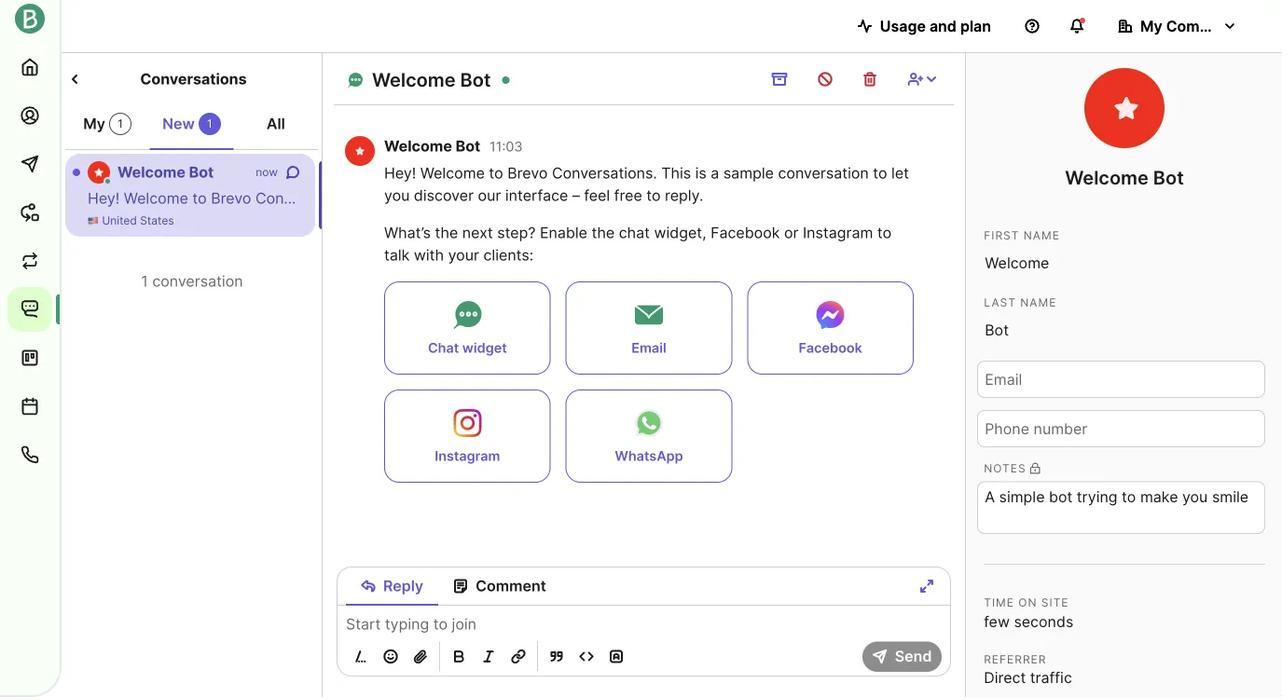 Task type: locate. For each thing, give the bounding box(es) containing it.
facebook inside what's the next step? enable the chat widget, facebook or instagram to talk with your clients:
[[711, 224, 780, 242]]

1 right new
[[207, 117, 212, 131]]

what's the next step? enable the chat widget, facebook or instagram to talk with your clients:
[[384, 224, 892, 265]]

conversations. up what's the next step? enable the chat widget, facebook or instagram to talk with your clients:
[[552, 164, 657, 183]]

1 vertical spatial sample
[[427, 189, 477, 208]]

0 horizontal spatial is
[[399, 189, 410, 208]]

time
[[984, 596, 1015, 610]]

sample down welcome bot 11:03 in the left top of the page
[[427, 189, 477, 208]]

0 vertical spatial conversation
[[778, 164, 869, 183]]

let inside hey! welcome to brevo conversations. this is a sample conversation to let you discover our interface – feel free to reply.  what's the next step? enable the chat widget, fa 🇺🇸 united states
[[595, 189, 613, 208]]

sample inside hey! welcome to brevo conversations. this is a sample conversation to let you discover our interface – feel free to reply.  what's the next step? enable the chat widget, fa 🇺🇸 united states
[[427, 189, 477, 208]]

0 vertical spatial facebook
[[711, 224, 780, 242]]

0 horizontal spatial step?
[[497, 224, 536, 242]]

brevo down 11:03
[[508, 164, 548, 183]]

interface
[[505, 187, 568, 205], [738, 189, 801, 208]]

next inside hey! welcome to brevo conversations. this is a sample conversation to let you discover our interface – feel free to reply.  what's the next step? enable the chat widget, fa 🇺🇸 united states
[[1019, 189, 1049, 208]]

what's up talk
[[384, 224, 431, 242]]

1 horizontal spatial sample
[[724, 164, 774, 183]]

feel inside hey! welcome to brevo conversations. this is a sample conversation to let you discover our interface – feel free to reply.  what's the next step? enable the chat widget, fa 🇺🇸 united states
[[817, 189, 843, 208]]

widget, down hey! welcome to brevo conversations. this is a sample conversation to let you discover our interface – feel free to reply. on the top of page
[[654, 224, 707, 242]]

feel
[[584, 187, 610, 205], [817, 189, 843, 208]]

0 vertical spatial widget,
[[1210, 189, 1263, 208]]

1 conversation
[[141, 272, 243, 291]]

0 vertical spatial brevo
[[508, 164, 548, 183]]

0 vertical spatial chat
[[1175, 189, 1206, 208]]

this up hey! welcome to brevo conversations. this is a sample conversation to let you discover our interface – feel free to reply.  what's the next step? enable the chat widget, fa 🇺🇸 united states
[[661, 164, 691, 183]]

my company
[[1141, 17, 1235, 35]]

welcome bot up the 'states'
[[118, 163, 214, 181]]

you inside hey! welcome to brevo conversations. this is a sample conversation to let you discover our interface – feel free to reply.  what's the next step? enable the chat widget, fa 🇺🇸 united states
[[617, 189, 643, 208]]

0 horizontal spatial a
[[414, 189, 423, 208]]

1 horizontal spatial 1
[[141, 272, 148, 291]]

my inside 'button'
[[1141, 17, 1163, 35]]

0 horizontal spatial widget,
[[654, 224, 707, 242]]

1 horizontal spatial instagram
[[803, 224, 873, 242]]

0 horizontal spatial let
[[595, 189, 613, 208]]

this up talk
[[365, 189, 395, 208]]

comment
[[476, 577, 546, 595]]

0 horizontal spatial interface
[[505, 187, 568, 205]]

0 horizontal spatial hey!
[[88, 189, 120, 208]]

1 horizontal spatial widget,
[[1210, 189, 1263, 208]]

conversation down 11:03
[[482, 189, 572, 208]]

1 horizontal spatial is
[[695, 164, 707, 183]]

discover up what's the next step? enable the chat widget, facebook or instagram to talk with your clients:
[[647, 189, 706, 208]]

1 horizontal spatial –
[[805, 189, 813, 208]]

1 vertical spatial conversations.
[[256, 189, 361, 208]]

widget, inside what's the next step? enable the chat widget, facebook or instagram to talk with your clients:
[[654, 224, 707, 242]]

next up your
[[462, 224, 493, 242]]

1 horizontal spatial enable
[[1096, 189, 1144, 208]]

step? up clients:
[[497, 224, 536, 242]]

0 vertical spatial conversations.
[[552, 164, 657, 183]]

1 horizontal spatial what's
[[940, 189, 987, 208]]

interface inside hey! welcome to brevo conversations. this is a sample conversation to let you discover our interface – feel free to reply.
[[505, 187, 568, 205]]

hey!
[[384, 164, 416, 183], [88, 189, 120, 208]]

our for hey! welcome to brevo conversations. this is a sample conversation to let you discover our interface – feel free to reply.  what's the next step? enable the chat widget, fa 🇺🇸 united states
[[711, 189, 734, 208]]

1 horizontal spatial let
[[892, 164, 909, 183]]

this inside hey! welcome to brevo conversations. this is a sample conversation to let you discover our interface – feel free to reply.  what's the next step? enable the chat widget, fa 🇺🇸 united states
[[365, 189, 395, 208]]

name
[[1024, 229, 1060, 242], [1021, 296, 1057, 310]]

free
[[614, 187, 642, 205], [847, 189, 875, 208]]

1 vertical spatial what's
[[384, 224, 431, 242]]

brevo inside hey! welcome to brevo conversations. this is a sample conversation to let you discover our interface – feel free to reply.  what's the next step? enable the chat widget, fa 🇺🇸 united states
[[211, 189, 251, 208]]

a up with
[[414, 189, 423, 208]]

discover for hey! welcome to brevo conversations. this is a sample conversation to let you discover our interface – feel free to reply.
[[414, 187, 474, 205]]

1
[[118, 117, 123, 131], [207, 117, 212, 131], [141, 272, 148, 291]]

chat
[[1175, 189, 1206, 208], [619, 224, 650, 242]]

2 horizontal spatial welcome bot
[[1065, 166, 1184, 189]]

0 horizontal spatial facebook
[[711, 224, 780, 242]]

0 horizontal spatial you
[[384, 187, 410, 205]]

1 vertical spatial this
[[365, 189, 395, 208]]

conversations. inside hey! welcome to brevo conversations. this is a sample conversation to let you discover our interface – feel free to reply.  what's the next step? enable the chat widget, fa 🇺🇸 united states
[[256, 189, 361, 208]]

0 horizontal spatial conversations.
[[256, 189, 361, 208]]

1 horizontal spatial hey!
[[384, 164, 416, 183]]

sample for hey! welcome to brevo conversations. this is a sample conversation to let you discover our interface – feel free to reply.  what's the next step? enable the chat widget, fa 🇺🇸 united states
[[427, 189, 477, 208]]

with
[[414, 246, 444, 265]]

the up first name field
[[1148, 189, 1171, 208]]

0 vertical spatial my
[[1141, 17, 1163, 35]]

1 vertical spatial widget,
[[654, 224, 707, 242]]

on
[[1019, 596, 1038, 610]]

welcome bot up first name field
[[1065, 166, 1184, 189]]

1 vertical spatial next
[[462, 224, 493, 242]]

1 vertical spatial step?
[[497, 224, 536, 242]]

chat down hey! welcome to brevo conversations. this is a sample conversation to let you discover our interface – feel free to reply. on the top of page
[[619, 224, 650, 242]]

is for hey! welcome to brevo conversations. this is a sample conversation to let you discover our interface – feel free to reply.  what's the next step? enable the chat widget, fa 🇺🇸 united states
[[399, 189, 410, 208]]

0 horizontal spatial welcome bot
[[118, 163, 214, 181]]

0 horizontal spatial free
[[614, 187, 642, 205]]

welcome bot
[[372, 69, 491, 91], [118, 163, 214, 181], [1065, 166, 1184, 189]]

1 horizontal spatial reply.
[[898, 189, 936, 208]]

0 horizontal spatial 1
[[118, 117, 123, 131]]

feel inside hey! welcome to brevo conversations. this is a sample conversation to let you discover our interface – feel free to reply.
[[584, 187, 610, 205]]

welcome inside hey! welcome to brevo conversations. this is a sample conversation to let you discover our interface – feel free to reply.
[[420, 164, 485, 183]]

this inside hey! welcome to brevo conversations. this is a sample conversation to let you discover our interface – feel free to reply.
[[661, 164, 691, 183]]

open app menu image
[[67, 72, 82, 87]]

1 vertical spatial let
[[595, 189, 613, 208]]

instagram
[[803, 224, 873, 242], [435, 448, 500, 465]]

clients:
[[484, 246, 534, 265]]

0 vertical spatial is
[[695, 164, 707, 183]]

0 horizontal spatial feel
[[584, 187, 610, 205]]

is inside hey! welcome to brevo conversations. this is a sample conversation to let you discover our interface – feel free to reply.
[[695, 164, 707, 183]]

widget,
[[1210, 189, 1263, 208], [654, 224, 707, 242]]

name for last name
[[1021, 296, 1057, 310]]

plan
[[961, 17, 991, 35]]

our
[[478, 187, 501, 205], [711, 189, 734, 208]]

1 vertical spatial is
[[399, 189, 410, 208]]

is up hey! welcome to brevo conversations. this is a sample conversation to let you discover our interface – feel free to reply.  what's the next step? enable the chat widget, fa 🇺🇸 united states
[[695, 164, 707, 183]]

next
[[1019, 189, 1049, 208], [462, 224, 493, 242]]

is inside hey! welcome to brevo conversations. this is a sample conversation to let you discover our interface – feel free to reply.  what's the next step? enable the chat widget, fa 🇺🇸 united states
[[399, 189, 410, 208]]

0 horizontal spatial next
[[462, 224, 493, 242]]

instagram inside what's the next step? enable the chat widget, facebook or instagram to talk with your clients:
[[803, 224, 873, 242]]

1 horizontal spatial a
[[711, 164, 719, 183]]

next up first name
[[1019, 189, 1049, 208]]

first
[[984, 229, 1020, 242]]

sample for hey! welcome to brevo conversations. this is a sample conversation to let you discover our interface – feel free to reply.
[[724, 164, 774, 183]]

0 horizontal spatial our
[[478, 187, 501, 205]]

this
[[661, 164, 691, 183], [365, 189, 395, 208]]

1 vertical spatial conversation
[[482, 189, 572, 208]]

name right first
[[1024, 229, 1060, 242]]

sample inside hey! welcome to brevo conversations. this is a sample conversation to let you discover our interface – feel free to reply.
[[724, 164, 774, 183]]

whatsapp
[[615, 448, 683, 465]]

you inside hey! welcome to brevo conversations. this is a sample conversation to let you discover our interface – feel free to reply.
[[384, 187, 410, 205]]

brevo
[[508, 164, 548, 183], [211, 189, 251, 208]]

brevo down all link
[[211, 189, 251, 208]]

0 horizontal spatial enable
[[540, 224, 588, 242]]

1 horizontal spatial conversation
[[482, 189, 572, 208]]

name right last
[[1021, 296, 1057, 310]]

conversation up or
[[778, 164, 869, 183]]

widget, left the fa
[[1210, 189, 1263, 208]]

– for hey! welcome to brevo conversations. this is a sample conversation to let you discover our interface – feel free to reply.  what's the next step? enable the chat widget, fa 🇺🇸 united states
[[805, 189, 813, 208]]

a inside hey! welcome to brevo conversations. this is a sample conversation to let you discover our interface – feel free to reply.  what's the next step? enable the chat widget, fa 🇺🇸 united states
[[414, 189, 423, 208]]

0 vertical spatial let
[[892, 164, 909, 183]]

1 vertical spatial instagram
[[435, 448, 500, 465]]

name for first name
[[1024, 229, 1060, 242]]

my left new
[[83, 115, 105, 133]]

1 horizontal spatial my
[[1141, 17, 1163, 35]]

enable
[[1096, 189, 1144, 208], [540, 224, 588, 242]]

hey! up 🇺🇸
[[88, 189, 120, 208]]

a
[[711, 164, 719, 183], [414, 189, 423, 208]]

first name
[[984, 229, 1060, 242]]

last
[[984, 296, 1017, 310]]

1 vertical spatial a
[[414, 189, 423, 208]]

all
[[267, 115, 285, 133]]

chat left the fa
[[1175, 189, 1206, 208]]

discover down welcome bot 11:03 in the left top of the page
[[414, 187, 474, 205]]

a inside hey! welcome to brevo conversations. this is a sample conversation to let you discover our interface – feel free to reply.
[[711, 164, 719, 183]]

welcome
[[372, 69, 456, 91], [384, 138, 452, 156], [118, 163, 186, 181], [420, 164, 485, 183], [1065, 166, 1149, 189], [124, 189, 188, 208]]

all link
[[234, 105, 318, 150]]

facebook inside facebook link
[[799, 340, 862, 357]]

direct
[[984, 669, 1026, 687]]

0 vertical spatial enable
[[1096, 189, 1144, 208]]

1 vertical spatial hey!
[[88, 189, 120, 208]]

1 horizontal spatial conversations.
[[552, 164, 657, 183]]

1 for my
[[118, 117, 123, 131]]

0 horizontal spatial conversation
[[152, 272, 243, 291]]

bot
[[460, 69, 491, 91], [456, 138, 481, 156], [189, 163, 214, 181], [1153, 166, 1184, 189]]

free inside hey! welcome to brevo conversations. this is a sample conversation to let you discover our interface – feel free to reply.  what's the next step? enable the chat widget, fa 🇺🇸 united states
[[847, 189, 875, 208]]

2 horizontal spatial conversation
[[778, 164, 869, 183]]

conversation inside hey! welcome to brevo conversations. this is a sample conversation to let you discover our interface – feel free to reply.
[[778, 164, 869, 183]]

step?
[[1053, 189, 1092, 208], [497, 224, 536, 242]]

step? inside what's the next step? enable the chat widget, facebook or instagram to talk with your clients:
[[497, 224, 536, 242]]

1 horizontal spatial facebook
[[799, 340, 862, 357]]

0 vertical spatial name
[[1024, 229, 1060, 242]]

conversations.
[[552, 164, 657, 183], [256, 189, 361, 208]]

you
[[384, 187, 410, 205], [617, 189, 643, 208]]

1 down the 'states'
[[141, 272, 148, 291]]

1 horizontal spatial next
[[1019, 189, 1049, 208]]

1 vertical spatial chat
[[619, 224, 650, 242]]

1 horizontal spatial step?
[[1053, 189, 1092, 208]]

Email email field
[[978, 361, 1265, 398]]

let for hey! welcome to brevo conversations. this is a sample conversation to let you discover our interface – feel free to reply.
[[892, 164, 909, 183]]

0 vertical spatial step?
[[1053, 189, 1092, 208]]

reply. inside hey! welcome to brevo conversations. this is a sample conversation to let you discover our interface – feel free to reply.  what's the next step? enable the chat widget, fa 🇺🇸 united states
[[898, 189, 936, 208]]

interface for hey! welcome to brevo conversations. this is a sample conversation to let you discover our interface – feel free to reply.  what's the next step? enable the chat widget, fa 🇺🇸 united states
[[738, 189, 801, 208]]

interface inside hey! welcome to brevo conversations. this is a sample conversation to let you discover our interface – feel free to reply.  what's the next step? enable the chat widget, fa 🇺🇸 united states
[[738, 189, 801, 208]]

0 horizontal spatial chat
[[619, 224, 650, 242]]

let inside hey! welcome to brevo conversations. this is a sample conversation to let you discover our interface – feel free to reply.
[[892, 164, 909, 183]]

1 horizontal spatial discover
[[647, 189, 706, 208]]

1 horizontal spatial free
[[847, 189, 875, 208]]

0 vertical spatial a
[[711, 164, 719, 183]]

sample
[[724, 164, 774, 183], [427, 189, 477, 208]]

reply.
[[665, 187, 704, 205], [898, 189, 936, 208]]

0 horizontal spatial this
[[365, 189, 395, 208]]

🇺🇸
[[88, 214, 99, 228]]

you up what's the next step? enable the chat widget, facebook or instagram to talk with your clients:
[[617, 189, 643, 208]]

hey! for hey! welcome to brevo conversations. this is a sample conversation to let you discover our interface – feel free to reply.  what's the next step? enable the chat widget, fa 🇺🇸 united states
[[88, 189, 120, 208]]

0 horizontal spatial my
[[83, 115, 105, 133]]

welcome bot up welcome bot 11:03 in the left top of the page
[[372, 69, 491, 91]]

1 vertical spatial enable
[[540, 224, 588, 242]]

reply button
[[346, 568, 438, 605]]

0 vertical spatial this
[[661, 164, 691, 183]]

hey! inside hey! welcome to brevo conversations. this is a sample conversation to let you discover our interface – feel free to reply.  what's the next step? enable the chat widget, fa 🇺🇸 united states
[[88, 189, 120, 208]]

conversations. for hey! welcome to brevo conversations. this is a sample conversation to let you discover our interface – feel free to reply.
[[552, 164, 657, 183]]

welcome bot 11:03
[[384, 138, 523, 156]]

1 horizontal spatial chat
[[1175, 189, 1206, 208]]

fa
[[1267, 189, 1282, 208]]

1 horizontal spatial our
[[711, 189, 734, 208]]

sample up hey! welcome to brevo conversations. this is a sample conversation to let you discover our interface – feel free to reply.  what's the next step? enable the chat widget, fa 🇺🇸 united states
[[724, 164, 774, 183]]

referrer
[[984, 653, 1047, 666]]

hey! welcome to brevo conversations. this is a sample conversation to let you discover our interface – feel free to reply.
[[384, 164, 909, 205]]

1 vertical spatial my
[[83, 115, 105, 133]]

1 vertical spatial brevo
[[211, 189, 251, 208]]

1 horizontal spatial feel
[[817, 189, 843, 208]]

interface for hey! welcome to brevo conversations. this is a sample conversation to let you discover our interface – feel free to reply.
[[505, 187, 568, 205]]

0 vertical spatial next
[[1019, 189, 1049, 208]]

is
[[695, 164, 707, 183], [399, 189, 410, 208]]

your
[[448, 246, 479, 265]]

0 horizontal spatial –
[[572, 187, 580, 205]]

is up talk
[[399, 189, 410, 208]]

you up talk
[[384, 187, 410, 205]]

1 vertical spatial facebook
[[799, 340, 862, 357]]

conversation
[[778, 164, 869, 183], [482, 189, 572, 208], [152, 272, 243, 291]]

– inside hey! welcome to brevo conversations. this is a sample conversation to let you discover our interface – feel free to reply.  what's the next step? enable the chat widget, fa 🇺🇸 united states
[[805, 189, 813, 208]]

let
[[892, 164, 909, 183], [595, 189, 613, 208]]

0 horizontal spatial brevo
[[211, 189, 251, 208]]

discover inside hey! welcome to brevo conversations. this is a sample conversation to let you discover our interface – feel free to reply.
[[414, 187, 474, 205]]

1 vertical spatial name
[[1021, 296, 1057, 310]]

the
[[991, 189, 1014, 208], [1148, 189, 1171, 208], [435, 224, 458, 242], [592, 224, 615, 242]]

free inside hey! welcome to brevo conversations. this is a sample conversation to let you discover our interface – feel free to reply.
[[614, 187, 642, 205]]

0 horizontal spatial sample
[[427, 189, 477, 208]]

what's
[[940, 189, 987, 208], [384, 224, 431, 242]]

conversation for hey! welcome to brevo conversations. this is a sample conversation to let you discover our interface – feel free to reply.
[[778, 164, 869, 183]]

– for hey! welcome to brevo conversations. this is a sample conversation to let you discover our interface – feel free to reply.
[[572, 187, 580, 205]]

our inside hey! welcome to brevo conversations. this is a sample conversation to let you discover our interface – feel free to reply.
[[478, 187, 501, 205]]

conversation inside hey! welcome to brevo conversations. this is a sample conversation to let you discover our interface – feel free to reply.  what's the next step? enable the chat widget, fa 🇺🇸 united states
[[482, 189, 572, 208]]

0 vertical spatial sample
[[724, 164, 774, 183]]

1 left new
[[118, 117, 123, 131]]

– inside hey! welcome to brevo conversations. this is a sample conversation to let you discover our interface – feel free to reply.
[[572, 187, 580, 205]]

what's inside hey! welcome to brevo conversations. this is a sample conversation to let you discover our interface – feel free to reply.  what's the next step? enable the chat widget, fa 🇺🇸 united states
[[940, 189, 987, 208]]

what's up first
[[940, 189, 987, 208]]

0 horizontal spatial instagram
[[435, 448, 500, 465]]

conversation down the 'states'
[[152, 272, 243, 291]]

hey! down welcome bot 11:03 in the left top of the page
[[384, 164, 416, 183]]

site
[[1042, 596, 1069, 610]]

2 vertical spatial conversation
[[152, 272, 243, 291]]

0 horizontal spatial what's
[[384, 224, 431, 242]]

2 horizontal spatial 1
[[207, 117, 212, 131]]

email
[[632, 340, 667, 357]]

1 horizontal spatial this
[[661, 164, 691, 183]]

0 horizontal spatial discover
[[414, 187, 474, 205]]

0 vertical spatial instagram
[[803, 224, 873, 242]]

discover
[[414, 187, 474, 205], [647, 189, 706, 208]]

feel for hey! welcome to brevo conversations. this is a sample conversation to let you discover our interface – feel free to reply.
[[584, 187, 610, 205]]

reply. inside hey! welcome to brevo conversations. this is a sample conversation to let you discover our interface – feel free to reply.
[[665, 187, 704, 205]]

P͏hone number telephone field
[[978, 410, 1265, 447]]

conversation for hey! welcome to brevo conversations. this is a sample conversation to let you discover our interface – feel free to reply.  what's the next step? enable the chat widget, fa 🇺🇸 united states
[[482, 189, 572, 208]]

interface down 11:03
[[505, 187, 568, 205]]

our inside hey! welcome to brevo conversations. this is a sample conversation to let you discover our interface – feel free to reply.  what's the next step? enable the chat widget, fa 🇺🇸 united states
[[711, 189, 734, 208]]

step? up first name
[[1053, 189, 1092, 208]]

conversations. down now
[[256, 189, 361, 208]]

united
[[102, 214, 137, 228]]

is for hey! welcome to brevo conversations. this is a sample conversation to let you discover our interface – feel free to reply.
[[695, 164, 707, 183]]

whatsapp link
[[566, 390, 732, 483]]

–
[[572, 187, 580, 205], [805, 189, 813, 208]]

discover inside hey! welcome to brevo conversations. this is a sample conversation to let you discover our interface – feel free to reply.  what's the next step? enable the chat widget, fa 🇺🇸 united states
[[647, 189, 706, 208]]

chat inside what's the next step? enable the chat widget, facebook or instagram to talk with your clients:
[[619, 224, 650, 242]]

chat inside hey! welcome to brevo conversations. this is a sample conversation to let you discover our interface – feel free to reply.  what's the next step? enable the chat widget, fa 🇺🇸 united states
[[1175, 189, 1206, 208]]

0 horizontal spatial reply.
[[665, 187, 704, 205]]

1 horizontal spatial brevo
[[508, 164, 548, 183]]

a up hey! welcome to brevo conversations. this is a sample conversation to let you discover our interface – feel free to reply.  what's the next step? enable the chat widget, fa 🇺🇸 united states
[[711, 164, 719, 183]]

interface up or
[[738, 189, 801, 208]]

0 vertical spatial what's
[[940, 189, 987, 208]]

0 vertical spatial hey!
[[384, 164, 416, 183]]

brevo inside hey! welcome to brevo conversations. this is a sample conversation to let you discover our interface – feel free to reply.
[[508, 164, 548, 183]]

to
[[489, 164, 503, 183], [873, 164, 887, 183], [647, 187, 661, 205], [193, 189, 207, 208], [577, 189, 591, 208], [879, 189, 893, 208], [877, 224, 892, 242]]

1 horizontal spatial interface
[[738, 189, 801, 208]]

facebook
[[711, 224, 780, 242], [799, 340, 862, 357]]

1 horizontal spatial you
[[617, 189, 643, 208]]

my left company on the top right of the page
[[1141, 17, 1163, 35]]

my
[[1141, 17, 1163, 35], [83, 115, 105, 133]]

hey! inside hey! welcome to brevo conversations. this is a sample conversation to let you discover our interface – feel free to reply.
[[384, 164, 416, 183]]

conversations. inside hey! welcome to brevo conversations. this is a sample conversation to let you discover our interface – feel free to reply.
[[552, 164, 657, 183]]



Task type: describe. For each thing, give the bounding box(es) containing it.
instagram link
[[384, 390, 551, 483]]

brevo for hey! welcome to brevo conversations. this is a sample conversation to let you discover our interface – feel free to reply.
[[508, 164, 548, 183]]

Start typing to join text field
[[338, 613, 951, 636]]

talk
[[384, 246, 410, 265]]

feel for hey! welcome to brevo conversations. this is a sample conversation to let you discover our interface – feel free to reply.  what's the next step? enable the chat widget, fa 🇺🇸 united states
[[817, 189, 843, 208]]

the up your
[[435, 224, 458, 242]]

reply
[[383, 577, 424, 595]]

and
[[930, 17, 957, 35]]

this for hey! welcome to brevo conversations. this is a sample conversation to let you discover our interface – feel free to reply.
[[661, 164, 691, 183]]

1 for new
[[207, 117, 212, 131]]

time on site few seconds
[[984, 596, 1074, 631]]

the up first
[[991, 189, 1014, 208]]

brevo for hey! welcome to brevo conversations. this is a sample conversation to let you discover our interface – feel free to reply.  what's the next step? enable the chat widget, fa 🇺🇸 united states
[[211, 189, 251, 208]]

new
[[162, 115, 195, 133]]

states
[[140, 214, 174, 228]]

next inside what's the next step? enable the chat widget, facebook or instagram to talk with your clients:
[[462, 224, 493, 242]]

1 horizontal spatial welcome bot
[[372, 69, 491, 91]]

usage
[[880, 17, 926, 35]]

few
[[984, 613, 1010, 631]]

step? inside hey! welcome to brevo conversations. this is a sample conversation to let you discover our interface – feel free to reply.  what's the next step? enable the chat widget, fa 🇺🇸 united states
[[1053, 189, 1092, 208]]

reply. for hey! welcome to brevo conversations. this is a sample conversation to let you discover our interface – feel free to reply.
[[665, 187, 704, 205]]

usage and plan
[[880, 17, 991, 35]]

chat
[[428, 340, 459, 357]]

comment button
[[438, 568, 561, 605]]

what's inside what's the next step? enable the chat widget, facebook or instagram to talk with your clients:
[[384, 224, 431, 242]]

this for hey! welcome to brevo conversations. this is a sample conversation to let you discover our interface – feel free to reply.  what's the next step? enable the chat widget, fa 🇺🇸 united states
[[365, 189, 395, 208]]

conversations. for hey! welcome to brevo conversations. this is a sample conversation to let you discover our interface – feel free to reply.  what's the next step? enable the chat widget, fa 🇺🇸 united states
[[256, 189, 361, 208]]

my for my
[[83, 115, 105, 133]]

free for hey! welcome to brevo conversations. this is a sample conversation to let you discover our interface – feel free to reply.  what's the next step? enable the chat widget, fa 🇺🇸 united states
[[847, 189, 875, 208]]

hey! welcome to brevo conversations. this is a sample conversation to let you discover our interface – feel free to reply.  what's the next step? enable the chat widget, fa 🇺🇸 united states
[[88, 189, 1282, 228]]

or
[[784, 224, 799, 242]]

chat widget link
[[384, 282, 551, 375]]

hey! for hey! welcome to brevo conversations. this is a sample conversation to let you discover our interface – feel free to reply.
[[384, 164, 416, 183]]

welcome inside hey! welcome to brevo conversations. this is a sample conversation to let you discover our interface – feel free to reply.  what's the next step? enable the chat widget, fa 🇺🇸 united states
[[124, 189, 188, 208]]

11:03
[[490, 139, 523, 155]]

email link
[[566, 282, 732, 375]]

you for hey! welcome to brevo conversations. this is a sample conversation to let you discover our interface – feel free to reply.  what's the next step? enable the chat widget, fa 🇺🇸 united states
[[617, 189, 643, 208]]

now
[[256, 166, 278, 179]]

my for my company
[[1141, 17, 1163, 35]]

free for hey! welcome to brevo conversations. this is a sample conversation to let you discover our interface – feel free to reply.
[[614, 187, 642, 205]]

last name
[[984, 296, 1057, 310]]

widget, inside hey! welcome to brevo conversations. this is a sample conversation to let you discover our interface – feel free to reply.  what's the next step? enable the chat widget, fa 🇺🇸 united states
[[1210, 189, 1263, 208]]

discover for hey! welcome to brevo conversations. this is a sample conversation to let you discover our interface – feel free to reply.  what's the next step? enable the chat widget, fa 🇺🇸 united states
[[647, 189, 706, 208]]

to inside what's the next step? enable the chat widget, facebook or instagram to talk with your clients:
[[877, 224, 892, 242]]

Notes text field
[[978, 482, 1265, 534]]

reply. for hey! welcome to brevo conversations. this is a sample conversation to let you discover our interface – feel free to reply.  what's the next step? enable the chat widget, fa 🇺🇸 united states
[[898, 189, 936, 208]]

facebook link
[[747, 282, 914, 375]]

widget
[[462, 340, 507, 357]]

usage and plan button
[[843, 7, 1006, 45]]

First name field
[[978, 245, 1265, 282]]

chat widget
[[428, 340, 507, 357]]

a for hey! welcome to brevo conversations. this is a sample conversation to let you discover our interface – feel free to reply.
[[711, 164, 719, 183]]

seconds
[[1014, 613, 1074, 631]]

a for hey! welcome to brevo conversations. this is a sample conversation to let you discover our interface – feel free to reply.  what's the next step? enable the chat widget, fa 🇺🇸 united states
[[414, 189, 423, 208]]

my company button
[[1103, 7, 1253, 45]]

you for hey! welcome to brevo conversations. this is a sample conversation to let you discover our interface – feel free to reply.
[[384, 187, 410, 205]]

let for hey! welcome to brevo conversations. this is a sample conversation to let you discover our interface – feel free to reply.  what's the next step? enable the chat widget, fa 🇺🇸 united states
[[595, 189, 613, 208]]

our for hey! welcome to brevo conversations. this is a sample conversation to let you discover our interface – feel free to reply.
[[478, 187, 501, 205]]

the down hey! welcome to brevo conversations. this is a sample conversation to let you discover our interface – feel free to reply. on the top of page
[[592, 224, 615, 242]]

Last name field
[[978, 312, 1265, 349]]

notes
[[984, 462, 1026, 475]]

enable inside what's the next step? enable the chat widget, facebook or instagram to talk with your clients:
[[540, 224, 588, 242]]

enable inside hey! welcome to brevo conversations. this is a sample conversation to let you discover our interface – feel free to reply.  what's the next step? enable the chat widget, fa 🇺🇸 united states
[[1096, 189, 1144, 208]]

referrer direct traffic
[[984, 653, 1072, 687]]

conversations
[[140, 70, 247, 88]]

only visible to agents image
[[1030, 463, 1040, 474]]

traffic
[[1030, 669, 1072, 687]]

company
[[1166, 17, 1235, 35]]



Task type: vqa. For each thing, say whether or not it's contained in the screenshot.
leftmost Instagram
yes



